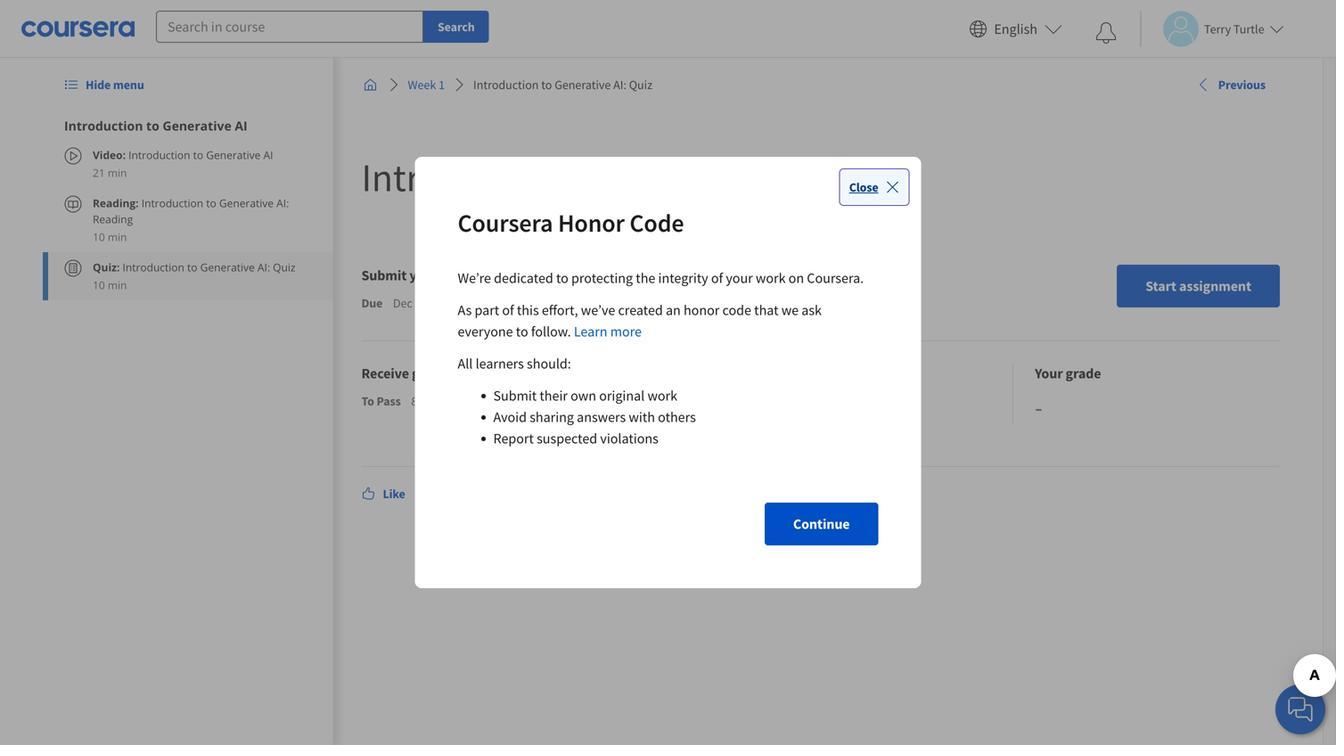 Task type: vqa. For each thing, say whether or not it's contained in the screenshot.


Task type: locate. For each thing, give the bounding box(es) containing it.
dedicated
[[494, 269, 553, 287]]

assignment up pm
[[441, 267, 513, 284]]

1 horizontal spatial assignment
[[1180, 277, 1252, 295]]

english button
[[962, 0, 1070, 58]]

1 horizontal spatial submit
[[494, 387, 537, 405]]

0 vertical spatial introduction to generative ai: quiz
[[473, 77, 653, 93]]

0 vertical spatial work
[[756, 269, 786, 287]]

1 vertical spatial ai
[[263, 148, 273, 162]]

work
[[756, 269, 786, 287], [648, 387, 678, 405]]

1 vertical spatial 10
[[93, 278, 105, 292]]

1 horizontal spatial ai
[[263, 148, 273, 162]]

1 vertical spatial submit
[[494, 387, 537, 405]]

more
[[610, 323, 642, 341]]

ai:
[[614, 77, 627, 93], [799, 152, 841, 202], [277, 196, 289, 210], [258, 260, 270, 275]]

should:
[[527, 355, 571, 373]]

0 horizontal spatial grade
[[412, 365, 447, 383]]

1 10 from the top
[[93, 230, 105, 244]]

to inside introduction to generative ai: reading
[[206, 196, 216, 210]]

generative inside video: introduction to generative ai 21 min
[[206, 148, 261, 162]]

3 min from the top
[[108, 278, 127, 292]]

this
[[517, 301, 539, 319]]

0 horizontal spatial assignment
[[441, 267, 513, 284]]

10
[[93, 230, 105, 244], [93, 278, 105, 292]]

others
[[658, 408, 696, 426]]

avoid
[[494, 408, 527, 426]]

quiz
[[629, 77, 653, 93], [848, 152, 922, 202], [273, 260, 296, 275]]

1 vertical spatial work
[[648, 387, 678, 405]]

min inside video: introduction to generative ai 21 min
[[108, 165, 127, 180]]

introduction to generative ai: reading
[[93, 196, 289, 226]]

effort,
[[542, 301, 578, 319]]

0 horizontal spatial submit
[[362, 267, 407, 284]]

week
[[408, 77, 436, 93]]

1 horizontal spatial your
[[726, 269, 753, 287]]

your inside coursera honor code dialog
[[726, 269, 753, 287]]

introduction up video:
[[64, 117, 143, 134]]

to
[[541, 77, 552, 93], [146, 117, 159, 134], [193, 148, 203, 162], [574, 152, 608, 202], [206, 196, 216, 210], [187, 260, 197, 275], [556, 269, 569, 287], [516, 323, 528, 341]]

code
[[723, 301, 752, 319]]

grade up 80%
[[412, 365, 447, 383]]

2 vertical spatial min
[[108, 278, 127, 292]]

continue button
[[765, 503, 879, 546]]

ai inside dropdown button
[[235, 117, 248, 134]]

1 horizontal spatial grade
[[1066, 365, 1102, 383]]

of right pst
[[502, 301, 514, 319]]

1 horizontal spatial work
[[756, 269, 786, 287]]

0 horizontal spatial of
[[502, 301, 514, 319]]

0 vertical spatial of
[[711, 269, 723, 287]]

10 down "quiz:"
[[93, 278, 105, 292]]

follow.
[[531, 323, 571, 341]]

ai up video: introduction to generative ai 21 min
[[235, 117, 248, 134]]

continue
[[793, 515, 850, 533]]

introduction right "quiz:"
[[123, 260, 184, 275]]

like
[[383, 486, 405, 502]]

10 down reading
[[93, 230, 105, 244]]

your up 24,
[[410, 267, 438, 284]]

submit for submit your assignment
[[362, 267, 407, 284]]

2 vertical spatial quiz
[[273, 260, 296, 275]]

coursera.
[[807, 269, 864, 287]]

24,
[[415, 295, 431, 311]]

introduction right "1"
[[473, 77, 539, 93]]

introduction to generative ai: quiz link
[[466, 69, 660, 101]]

1 min from the top
[[108, 165, 127, 180]]

1 horizontal spatial of
[[711, 269, 723, 287]]

introduction inside video: introduction to generative ai 21 min
[[128, 148, 190, 162]]

0 vertical spatial 10
[[93, 230, 105, 244]]

an
[[666, 301, 681, 319]]

to
[[362, 393, 374, 409]]

week 1
[[408, 77, 445, 93]]

submit up due
[[362, 267, 407, 284]]

2 10 from the top
[[93, 278, 105, 292]]

0 horizontal spatial ai
[[235, 117, 248, 134]]

0 vertical spatial quiz
[[629, 77, 653, 93]]

0 vertical spatial submit
[[362, 267, 407, 284]]

2 grade from the left
[[1066, 365, 1102, 383]]

0 horizontal spatial work
[[648, 387, 678, 405]]

hide menu
[[86, 77, 144, 93]]

report
[[494, 430, 534, 448]]

introduction down introduction to generative ai
[[128, 148, 190, 162]]

introduction to generative ai
[[64, 117, 248, 134]]

introduction down video: introduction to generative ai 21 min
[[142, 196, 203, 210]]

violations
[[600, 430, 659, 448]]

introduction to generative ai: quiz
[[473, 77, 653, 93], [362, 152, 922, 202]]

2 min from the top
[[108, 230, 127, 244]]

or
[[437, 393, 448, 409]]

menu
[[113, 77, 144, 93]]

work up others
[[648, 387, 678, 405]]

grade
[[412, 365, 447, 383], [1066, 365, 1102, 383]]

video:
[[93, 148, 126, 162]]

submit your assignment
[[362, 267, 513, 284]]

ai: inside introduction to generative ai: reading
[[277, 196, 289, 210]]

ai
[[235, 117, 248, 134], [263, 148, 273, 162]]

quiz:
[[93, 260, 120, 275]]

submit
[[362, 267, 407, 284], [494, 387, 537, 405]]

suspected
[[537, 430, 598, 448]]

submit up avoid
[[494, 387, 537, 405]]

coursera honor code dialog
[[415, 157, 921, 588]]

on
[[789, 269, 804, 287]]

2 horizontal spatial quiz
[[848, 152, 922, 202]]

min down "quiz:"
[[108, 278, 127, 292]]

grade right your
[[1066, 365, 1102, 383]]

close
[[849, 179, 879, 195]]

0 vertical spatial min
[[108, 165, 127, 180]]

hide
[[86, 77, 111, 93]]

1 vertical spatial quiz
[[848, 152, 922, 202]]

to inside the as part of this effort, we've created an honor code that we ask everyone to follow.
[[516, 323, 528, 341]]

grade for your grade
[[1066, 365, 1102, 383]]

assignment right start
[[1180, 277, 1252, 295]]

start
[[1146, 277, 1177, 295]]

your up code
[[726, 269, 753, 287]]

honor
[[684, 301, 720, 319]]

introduction inside 'introduction to generative ai' dropdown button
[[64, 117, 143, 134]]

11:59
[[433, 295, 461, 311]]

introduction inside introduction to generative ai: reading
[[142, 196, 203, 210]]

min right 21
[[108, 165, 127, 180]]

assignment
[[441, 267, 513, 284], [1180, 277, 1252, 295]]

introduction
[[473, 77, 539, 93], [64, 117, 143, 134], [128, 148, 190, 162], [362, 152, 566, 202], [142, 196, 203, 210], [123, 260, 184, 275]]

quiz inside quiz: introduction to generative ai: quiz 10 min
[[273, 260, 296, 275]]

receive
[[362, 365, 409, 383]]

close button
[[842, 171, 907, 203]]

1 vertical spatial of
[[502, 301, 514, 319]]

1 grade from the left
[[412, 365, 447, 383]]

we're
[[458, 269, 491, 287]]

work left on
[[756, 269, 786, 287]]

hide menu button
[[57, 69, 151, 101]]

pm
[[464, 295, 480, 311]]

min down reading
[[108, 230, 127, 244]]

of right integrity
[[711, 269, 723, 287]]

start assignment
[[1146, 277, 1252, 295]]

0 vertical spatial ai
[[235, 117, 248, 134]]

ai inside video: introduction to generative ai 21 min
[[263, 148, 273, 162]]

ai down 'introduction to generative ai' dropdown button
[[263, 148, 273, 162]]

honor
[[558, 207, 625, 239]]

submit inside submit their own original work avoid sharing answers with others report suspected violations
[[494, 387, 537, 405]]

80% or higher
[[411, 393, 484, 409]]

receive grade
[[362, 365, 447, 383]]

0 horizontal spatial quiz
[[273, 260, 296, 275]]

1 horizontal spatial quiz
[[629, 77, 653, 93]]

your
[[410, 267, 438, 284], [726, 269, 753, 287]]

1 vertical spatial min
[[108, 230, 127, 244]]



Task type: describe. For each thing, give the bounding box(es) containing it.
we've
[[581, 301, 615, 319]]

1
[[439, 77, 445, 93]]

with
[[629, 408, 655, 426]]

generative inside quiz: introduction to generative ai: quiz 10 min
[[200, 260, 255, 275]]

to inside dropdown button
[[146, 117, 159, 134]]

search
[[438, 19, 475, 35]]

pass
[[377, 393, 401, 409]]

integrity
[[659, 269, 709, 287]]

created
[[618, 301, 663, 319]]

submit their own original work avoid sharing answers with others report suspected violations
[[494, 387, 696, 448]]

introduction inside quiz: introduction to generative ai: quiz 10 min
[[123, 260, 184, 275]]

to inside quiz: introduction to generative ai: quiz 10 min
[[187, 260, 197, 275]]

ai: inside quiz: introduction to generative ai: quiz 10 min
[[258, 260, 270, 275]]

to pass
[[362, 393, 401, 409]]

we
[[782, 301, 799, 319]]

0 horizontal spatial your
[[410, 267, 438, 284]]

part
[[475, 301, 499, 319]]

all learners should:
[[458, 355, 571, 373]]

we're dedicated to protecting the integrity of your work on coursera.
[[458, 269, 864, 287]]

10 inside quiz: introduction to generative ai: quiz 10 min
[[93, 278, 105, 292]]

coursera image
[[21, 14, 135, 43]]

like button
[[354, 478, 413, 510]]

10 min
[[93, 230, 127, 244]]

due
[[362, 295, 383, 311]]

video: introduction to generative ai 21 min
[[93, 148, 273, 180]]

start assignment button
[[1117, 265, 1280, 308]]

1 vertical spatial introduction to generative ai: quiz
[[362, 152, 922, 202]]

learners
[[476, 355, 524, 373]]

dec 24, 11:59 pm pst
[[393, 295, 502, 311]]

introduction inside introduction to generative ai: quiz link
[[473, 77, 539, 93]]

protecting
[[572, 269, 633, 287]]

chat with us image
[[1287, 695, 1315, 724]]

pst
[[482, 295, 502, 311]]

show notifications image
[[1096, 22, 1117, 44]]

of inside the as part of this effort, we've created an honor code that we ask everyone to follow.
[[502, 301, 514, 319]]

previous button
[[1190, 68, 1273, 101]]

the
[[636, 269, 656, 287]]

grade for receive grade
[[412, 365, 447, 383]]

generative inside introduction to generative ai: reading
[[219, 196, 274, 210]]

that
[[754, 301, 779, 319]]

search button
[[424, 11, 489, 43]]

coursera
[[458, 207, 553, 239]]

submit for submit their own original work avoid sharing answers with others report suspected violations
[[494, 387, 537, 405]]

min inside quiz: introduction to generative ai: quiz 10 min
[[108, 278, 127, 292]]

as part of this effort, we've created an honor code that we ask everyone to follow.
[[458, 301, 822, 341]]

previous
[[1219, 76, 1266, 93]]

learn more
[[574, 323, 642, 341]]

ask
[[802, 301, 822, 319]]

your
[[1035, 365, 1063, 383]]

own
[[571, 387, 596, 405]]

assignment inside button
[[1180, 277, 1252, 295]]

your grade
[[1035, 365, 1102, 383]]

work inside submit their own original work avoid sharing answers with others report suspected violations
[[648, 387, 678, 405]]

everyone
[[458, 323, 513, 341]]

80%
[[411, 393, 434, 409]]

reading
[[93, 212, 133, 226]]

to inside video: introduction to generative ai 21 min
[[193, 148, 203, 162]]

home image
[[363, 78, 378, 92]]

learn more link
[[574, 323, 642, 341]]

as
[[458, 301, 472, 319]]

Search in course text field
[[156, 11, 424, 43]]

reading:
[[93, 196, 142, 210]]

introduction up coursera
[[362, 152, 566, 202]]

introduction to generative ai button
[[64, 117, 312, 135]]

generative inside dropdown button
[[163, 117, 232, 134]]

dec
[[393, 295, 413, 311]]

21
[[93, 165, 105, 180]]

-
[[1035, 392, 1043, 423]]

higher
[[450, 393, 484, 409]]

answers
[[577, 408, 626, 426]]

code
[[630, 207, 684, 239]]

coursera honor code
[[458, 207, 684, 239]]

sharing
[[530, 408, 574, 426]]

week 1 link
[[401, 69, 452, 101]]

original
[[599, 387, 645, 405]]

learn
[[574, 323, 608, 341]]

quiz: introduction to generative ai: quiz 10 min
[[93, 260, 296, 292]]

english
[[994, 20, 1038, 38]]

all
[[458, 355, 473, 373]]



